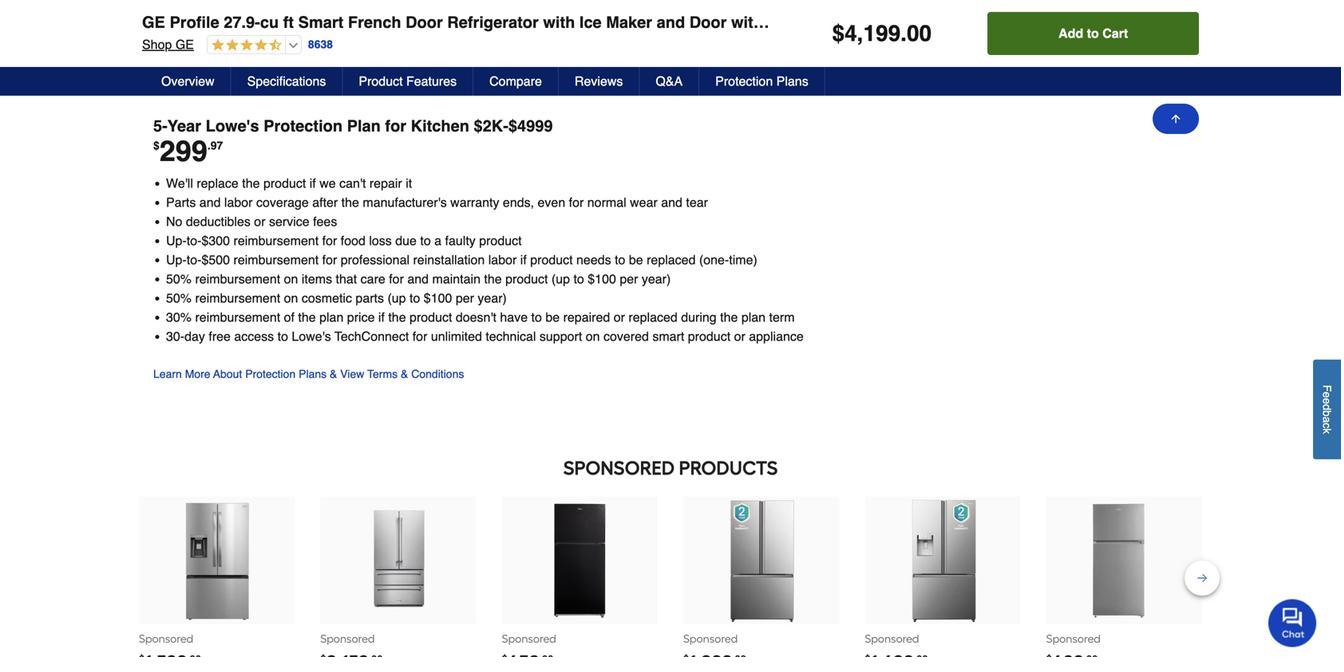 Task type: locate. For each thing, give the bounding box(es) containing it.
price up view
[[347, 310, 375, 325]]

1 vertical spatial repaired
[[563, 310, 610, 325]]

1 free from the top
[[209, 78, 231, 93]]

(one-
[[699, 1, 729, 16], [699, 253, 729, 268]]

q&a
[[656, 74, 683, 89]]

2 parts from the top
[[356, 291, 384, 306]]

1 vertical spatial smart
[[653, 329, 685, 344]]

2 horizontal spatial door
[[782, 13, 819, 32]]

1 that from the top
[[336, 20, 357, 35]]

doesn't
[[456, 59, 497, 74], [456, 310, 497, 325]]

0 vertical spatial plans
[[777, 74, 809, 89]]

2 technical from the top
[[486, 329, 536, 344]]

e up b
[[1321, 398, 1334, 405]]

labor
[[488, 1, 517, 16], [224, 195, 253, 210], [488, 253, 517, 268]]

time) inside we'll replace the product if we can't repair it parts and labor coverage after the manufacturer's warranty ends, even for normal wear and tear no deductibles or service fees up-to-$300 reimbursement for food loss due to a faulty product up-to-$500 reimbursement for professional reinstallation labor if product needs to be replaced (one-time) 50% reimbursement on items that care for and maintain the product (up to $100 per year) 50% reimbursement on cosmetic parts (up to $100 per year) 30% reimbursement of the plan price if the product doesn't have to be repaired or replaced during the plan term 30-day free access to lowe's techconnect for unlimited technical support on covered smart product or appliance
[[729, 253, 758, 268]]

technical
[[486, 78, 536, 93], [486, 329, 536, 344]]

reinstallation inside up-to-$500 reimbursement for professional reinstallation labor if product needs to be replaced (one-time) 50% reimbursement on items that care for and maintain the product (up to $100 per year) 50% reimbursement on cosmetic parts (up to $100 per year) 30% reimbursement of the plan price if the product doesn't have to be repaired or replaced during the plan term 30-day free access to lowe's techconnect for unlimited technical support on covered smart product or appliance
[[413, 1, 485, 16]]

0 vertical spatial $500
[[202, 1, 230, 16]]

2 access from the top
[[234, 329, 274, 344]]

8638
[[308, 38, 333, 51]]

tear
[[686, 195, 708, 210]]

2 unlimited from the top
[[431, 329, 482, 344]]

1 horizontal spatial plans
[[777, 74, 809, 89]]

protection inside learn more about protection plans & view terms & conditions link
[[245, 368, 296, 381]]

0 vertical spatial repaired
[[563, 59, 610, 74]]

cosmetic
[[302, 40, 352, 54], [302, 291, 352, 306]]

day inside we'll replace the product if we can't repair it parts and labor coverage after the manufacturer's warranty ends, even for normal wear and tear no deductibles or service fees up-to-$300 reimbursement for food loss due to a faulty product up-to-$500 reimbursement for professional reinstallation labor if product needs to be replaced (one-time) 50% reimbursement on items that care for and maintain the product (up to $100 per year) 50% reimbursement on cosmetic parts (up to $100 per year) 30% reimbursement of the plan price if the product doesn't have to be repaired or replaced during the plan term 30-day free access to lowe's techconnect for unlimited technical support on covered smart product or appliance
[[185, 329, 205, 344]]

2 during from the top
[[681, 310, 717, 325]]

1 vertical spatial unlimited
[[431, 329, 482, 344]]

0 vertical spatial support
[[540, 78, 582, 93]]

professional up product
[[341, 1, 410, 16]]

2 of from the top
[[284, 310, 295, 325]]

parts
[[166, 195, 196, 210]]

conditions
[[411, 368, 464, 381]]

2 have from the top
[[500, 310, 528, 325]]

0 vertical spatial 30%
[[166, 59, 192, 74]]

resistant
[[919, 13, 985, 32]]

0 vertical spatial professional
[[341, 1, 410, 16]]

parts inside up-to-$500 reimbursement for professional reinstallation labor if product needs to be replaced (one-time) 50% reimbursement on items that care for and maintain the product (up to $100 per year) 50% reimbursement on cosmetic parts (up to $100 per year) 30% reimbursement of the plan price if the product doesn't have to be repaired or replaced during the plan term 30-day free access to lowe's techconnect for unlimited technical support on covered smart product or appliance
[[356, 40, 384, 54]]

parts down french
[[356, 40, 384, 54]]

unlimited up kitchen
[[431, 78, 482, 93]]

and right french
[[408, 20, 429, 35]]

0 vertical spatial to-
[[187, 1, 202, 16]]

1 vertical spatial appliance
[[749, 329, 804, 344]]

kitchen
[[411, 117, 470, 135]]

1 time) from the top
[[729, 1, 758, 16]]

professional down loss
[[341, 253, 410, 268]]

for inside 5-year lowe's protection plan for kitchen $2k-$4999 $ 299 . 97
[[385, 117, 406, 135]]

0 vertical spatial .
[[901, 21, 907, 46]]

1 (one- from the top
[[699, 1, 729, 16]]

arrow up image
[[1170, 113, 1183, 125]]

0 vertical spatial maintain
[[432, 20, 481, 35]]

fees
[[313, 214, 337, 229]]

price up product
[[347, 59, 375, 74]]

replaced
[[647, 1, 696, 16], [629, 59, 678, 74], [647, 253, 696, 268], [629, 310, 678, 325]]

professional inside up-to-$500 reimbursement for professional reinstallation labor if product needs to be replaced (one-time) 50% reimbursement on items that care for and maintain the product (up to $100 per year) 50% reimbursement on cosmetic parts (up to $100 per year) 30% reimbursement of the plan price if the product doesn't have to be repaired or replaced during the plan term 30-day free access to lowe's techconnect for unlimited technical support on covered smart product or appliance
[[341, 1, 410, 16]]

appliance
[[749, 78, 804, 93], [749, 329, 804, 344]]

term inside up-to-$500 reimbursement for professional reinstallation labor if product needs to be replaced (one-time) 50% reimbursement on items that care for and maintain the product (up to $100 per year) 50% reimbursement on cosmetic parts (up to $100 per year) 30% reimbursement of the plan price if the product doesn't have to be repaired or replaced during the plan term 30-day free access to lowe's techconnect for unlimited technical support on covered smart product or appliance
[[769, 59, 795, 74]]

protection down within
[[716, 74, 773, 89]]

a
[[435, 234, 442, 248], [1321, 417, 1334, 423]]

1 day from the top
[[185, 78, 205, 93]]

compare button
[[474, 67, 559, 96]]

ice
[[580, 13, 602, 32]]

that down food at the top of page
[[336, 272, 357, 287]]

(one- left within
[[699, 1, 729, 16]]

2 cosmetic from the top
[[302, 291, 352, 306]]

of up specifications
[[284, 59, 295, 74]]

plan
[[347, 117, 381, 135]]

on
[[284, 20, 298, 35], [284, 40, 298, 54], [586, 78, 600, 93], [284, 272, 298, 287], [284, 291, 298, 306], [586, 329, 600, 344]]

f
[[1321, 385, 1334, 392]]

2 appliance from the top
[[749, 329, 804, 344]]

and down due on the top of the page
[[408, 272, 429, 287]]

1 vertical spatial covered
[[604, 329, 649, 344]]

1 unlimited from the top
[[431, 78, 482, 93]]

0 horizontal spatial &
[[330, 368, 337, 381]]

0 vertical spatial covered
[[604, 78, 649, 93]]

2 up- from the top
[[166, 234, 187, 248]]

1 vertical spatial cosmetic
[[302, 291, 352, 306]]

care inside up-to-$500 reimbursement for professional reinstallation labor if product needs to be replaced (one-time) 50% reimbursement on items that care for and maintain the product (up to $100 per year) 50% reimbursement on cosmetic parts (up to $100 per year) 30% reimbursement of the plan price if the product doesn't have to be repaired or replaced during the plan term 30-day free access to lowe's techconnect for unlimited technical support on covered smart product or appliance
[[361, 20, 386, 35]]

1 vertical spatial reinstallation
[[413, 253, 485, 268]]

1 horizontal spatial door
[[690, 13, 727, 32]]

maintain down faulty
[[432, 272, 481, 287]]

2 term from the top
[[769, 310, 795, 325]]

1 50% from the top
[[166, 20, 192, 35]]

1 vertical spatial 30%
[[166, 310, 192, 325]]

that inside we'll replace the product if we can't repair it parts and labor coverage after the manufacturer's warranty ends, even for normal wear and tear no deductibles or service fees up-to-$300 reimbursement for food loss due to a faulty product up-to-$500 reimbursement for professional reinstallation labor if product needs to be replaced (one-time) 50% reimbursement on items that care for and maintain the product (up to $100 per year) 50% reimbursement on cosmetic parts (up to $100 per year) 30% reimbursement of the plan price if the product doesn't have to be repaired or replaced during the plan term 30-day free access to lowe's techconnect for unlimited technical support on covered smart product or appliance
[[336, 272, 357, 287]]

care down loss
[[361, 272, 386, 287]]

1 repaired from the top
[[563, 59, 610, 74]]

$500
[[202, 1, 230, 16], [202, 253, 230, 268]]

. left the resistant
[[901, 21, 907, 46]]

access up about
[[234, 329, 274, 344]]

1 vertical spatial price
[[347, 310, 375, 325]]

d
[[1321, 405, 1334, 411]]

0 vertical spatial care
[[361, 20, 386, 35]]

lowe's up 97
[[206, 117, 259, 135]]

2 day from the top
[[185, 329, 205, 344]]

year)
[[642, 20, 671, 35], [478, 40, 507, 54], [642, 272, 671, 287], [478, 291, 507, 306]]

1 vertical spatial doesn't
[[456, 310, 497, 325]]

add to cart
[[1059, 26, 1128, 41]]

1 vertical spatial techconnect
[[335, 329, 409, 344]]

2 door from the left
[[690, 13, 727, 32]]

techconnect up plan
[[335, 78, 409, 93]]

professional inside we'll replace the product if we can't repair it parts and labor coverage after the manufacturer's warranty ends, even for normal wear and tear no deductibles or service fees up-to-$300 reimbursement for food loss due to a faulty product up-to-$500 reimbursement for professional reinstallation labor if product needs to be replaced (one-time) 50% reimbursement on items that care for and maintain the product (up to $100 per year) 50% reimbursement on cosmetic parts (up to $100 per year) 30% reimbursement of the plan price if the product doesn't have to be repaired or replaced during the plan term 30-day free access to lowe's techconnect for unlimited technical support on covered smart product or appliance
[[341, 253, 410, 268]]

doesn't up compare
[[456, 59, 497, 74]]

0 vertical spatial term
[[769, 59, 795, 74]]

learn
[[153, 368, 182, 381]]

0 vertical spatial price
[[347, 59, 375, 74]]

1 horizontal spatial ge
[[176, 37, 194, 52]]

0 vertical spatial labor
[[488, 1, 517, 16]]

sponsored inside "southdeep products" heading
[[563, 457, 675, 480]]

of up learn more about protection plans & view terms & conditions
[[284, 310, 295, 325]]

cosmetic inside up-to-$500 reimbursement for professional reinstallation labor if product needs to be replaced (one-time) 50% reimbursement on items that care for and maintain the product (up to $100 per year) 50% reimbursement on cosmetic parts (up to $100 per year) 30% reimbursement of the plan price if the product doesn't have to be repaired or replaced during the plan term 30-day free access to lowe's techconnect for unlimited technical support on covered smart product or appliance
[[302, 40, 352, 54]]

stainless
[[990, 13, 1060, 32]]

1 vertical spatial a
[[1321, 417, 1334, 423]]

about
[[213, 368, 242, 381]]

1 access from the top
[[234, 78, 274, 93]]

1 vertical spatial access
[[234, 329, 274, 344]]

1 reinstallation from the top
[[413, 1, 485, 16]]

items inside we'll replace the product if we can't repair it parts and labor coverage after the manufacturer's warranty ends, even for normal wear and tear no deductibles or service fees up-to-$300 reimbursement for food loss due to a faulty product up-to-$500 reimbursement for professional reinstallation labor if product needs to be replaced (one-time) 50% reimbursement on items that care for and maintain the product (up to $100 per year) 50% reimbursement on cosmetic parts (up to $100 per year) 30% reimbursement of the plan price if the product doesn't have to be repaired or replaced during the plan term 30-day free access to lowe's techconnect for unlimited technical support on covered smart product or appliance
[[302, 272, 332, 287]]

price inside we'll replace the product if we can't repair it parts and labor coverage after the manufacturer's warranty ends, even for normal wear and tear no deductibles or service fees up-to-$300 reimbursement for food loss due to a faulty product up-to-$500 reimbursement for professional reinstallation labor if product needs to be replaced (one-time) 50% reimbursement on items that care for and maintain the product (up to $100 per year) 50% reimbursement on cosmetic parts (up to $100 per year) 30% reimbursement of the plan price if the product doesn't have to be repaired or replaced during the plan term 30-day free access to lowe's techconnect for unlimited technical support on covered smart product or appliance
[[347, 310, 375, 325]]

1 price from the top
[[347, 59, 375, 74]]

lowe's inside 5-year lowe's protection plan for kitchen $2k-$4999 $ 299 . 97
[[206, 117, 259, 135]]

0 vertical spatial 30-
[[166, 78, 185, 93]]

coverage
[[256, 195, 309, 210]]

1 vertical spatial technical
[[486, 329, 536, 344]]

2 covered from the top
[[604, 329, 649, 344]]

1 vertical spatial during
[[681, 310, 717, 325]]

1 smart from the top
[[653, 78, 685, 93]]

0 horizontal spatial $
[[153, 140, 160, 152]]

$100 right the with
[[588, 20, 616, 35]]

unlimited inside up-to-$500 reimbursement for professional reinstallation labor if product needs to be replaced (one-time) 50% reimbursement on items that care for and maintain the product (up to $100 per year) 50% reimbursement on cosmetic parts (up to $100 per year) 30% reimbursement of the plan price if the product doesn't have to be repaired or replaced during the plan term 30-day free access to lowe's techconnect for unlimited technical support on covered smart product or appliance
[[431, 78, 482, 93]]

labor left the with
[[488, 1, 517, 16]]

1 30% from the top
[[166, 59, 192, 74]]

plans inside button
[[777, 74, 809, 89]]

if down ends,
[[520, 253, 527, 268]]

product
[[359, 74, 403, 89]]

1 vertical spatial .
[[208, 140, 211, 152]]

smart inside we'll replace the product if we can't repair it parts and labor coverage after the manufacturer's warranty ends, even for normal wear and tear no deductibles or service fees up-to-$300 reimbursement for food loss due to a faulty product up-to-$500 reimbursement for professional reinstallation labor if product needs to be replaced (one-time) 50% reimbursement on items that care for and maintain the product (up to $100 per year) 50% reimbursement on cosmetic parts (up to $100 per year) 30% reimbursement of the plan price if the product doesn't have to be repaired or replaced during the plan term 30-day free access to lowe's techconnect for unlimited technical support on covered smart product or appliance
[[653, 329, 685, 344]]

2 price from the top
[[347, 310, 375, 325]]

e
[[1321, 392, 1334, 398], [1321, 398, 1334, 405]]

time)
[[729, 1, 758, 16], [729, 253, 758, 268]]

30- inside up-to-$500 reimbursement for professional reinstallation labor if product needs to be replaced (one-time) 50% reimbursement on items that care for and maintain the product (up to $100 per year) 50% reimbursement on cosmetic parts (up to $100 per year) 30% reimbursement of the plan price if the product doesn't have to be repaired or replaced during the plan term 30-day free access to lowe's techconnect for unlimited technical support on covered smart product or appliance
[[166, 78, 185, 93]]

2 30- from the top
[[166, 329, 185, 344]]

1 vertical spatial needs
[[577, 253, 611, 268]]

0 vertical spatial day
[[185, 78, 205, 93]]

1 support from the top
[[540, 78, 582, 93]]

30- up learn
[[166, 329, 185, 344]]

a left faulty
[[435, 234, 442, 248]]

overview
[[161, 74, 215, 89]]

time) inside up-to-$500 reimbursement for professional reinstallation labor if product needs to be replaced (one-time) 50% reimbursement on items that care for and maintain the product (up to $100 per year) 50% reimbursement on cosmetic parts (up to $100 per year) 30% reimbursement of the plan price if the product doesn't have to be repaired or replaced during the plan term 30-day free access to lowe's techconnect for unlimited technical support on covered smart product or appliance
[[729, 1, 758, 16]]

1 needs from the top
[[577, 1, 611, 16]]

that inside up-to-$500 reimbursement for professional reinstallation labor if product needs to be replaced (one-time) 50% reimbursement on items that care for and maintain the product (up to $100 per year) 50% reimbursement on cosmetic parts (up to $100 per year) 30% reimbursement of the plan price if the product doesn't have to be repaired or replaced during the plan term 30-day free access to lowe's techconnect for unlimited technical support on covered smart product or appliance
[[336, 20, 357, 35]]

1 parts from the top
[[356, 40, 384, 54]]

a up the k
[[1321, 417, 1334, 423]]

the
[[484, 20, 502, 35], [298, 59, 316, 74], [388, 59, 406, 74], [720, 59, 738, 74], [242, 176, 260, 191], [342, 195, 359, 210], [484, 272, 502, 287], [298, 310, 316, 325], [388, 310, 406, 325], [720, 310, 738, 325]]

1 vertical spatial have
[[500, 310, 528, 325]]

sponsored
[[563, 457, 675, 480], [139, 633, 193, 646], [320, 633, 375, 646], [502, 633, 556, 646], [684, 633, 738, 646], [865, 633, 919, 646], [1047, 633, 1101, 646]]

1 of from the top
[[284, 59, 295, 74]]

2 time) from the top
[[729, 253, 758, 268]]

sponsored for second the sponsored link from right
[[865, 633, 919, 646]]

that right ft
[[336, 20, 357, 35]]

ge up shop
[[142, 13, 165, 32]]

0 vertical spatial smart
[[653, 78, 685, 93]]

lowe's up learn more about protection plans & view terms & conditions
[[292, 329, 331, 344]]

2 repaired from the top
[[563, 310, 610, 325]]

2 50% from the top
[[166, 40, 192, 54]]

30% up learn
[[166, 310, 192, 325]]

unlimited up conditions at the left
[[431, 329, 482, 344]]

1 vertical spatial protection
[[264, 117, 343, 135]]

we'll
[[166, 176, 193, 191]]

1 doesn't from the top
[[456, 59, 497, 74]]

1 vertical spatial day
[[185, 329, 205, 344]]

repaired inside up-to-$500 reimbursement for professional reinstallation labor if product needs to be replaced (one-time) 50% reimbursement on items that care for and maintain the product (up to $100 per year) 50% reimbursement on cosmetic parts (up to $100 per year) 30% reimbursement of the plan price if the product doesn't have to be repaired or replaced during the plan term 30-day free access to lowe's techconnect for unlimited technical support on covered smart product or appliance
[[563, 59, 610, 74]]

. up the replace
[[208, 140, 211, 152]]

to- down deductibles
[[187, 234, 202, 248]]

0 vertical spatial during
[[681, 59, 717, 74]]

access
[[234, 78, 274, 93], [234, 329, 274, 344]]

up-to-$500 reimbursement for professional reinstallation labor if product needs to be replaced (one-time) 50% reimbursement on items that care for and maintain the product (up to $100 per year) 50% reimbursement on cosmetic parts (up to $100 per year) 30% reimbursement of the plan price if the product doesn't have to be repaired or replaced during the plan term 30-day free access to lowe's techconnect for unlimited technical support on covered smart product or appliance
[[166, 1, 804, 93]]

free up about
[[209, 329, 231, 344]]

plans left view
[[299, 368, 327, 381]]

1 vertical spatial maintain
[[432, 272, 481, 287]]

1 vertical spatial lowe's
[[206, 117, 259, 135]]

protection inside protection plans button
[[716, 74, 773, 89]]

2 support from the top
[[540, 329, 582, 344]]

$2k-
[[474, 117, 509, 135]]

0 vertical spatial access
[[234, 78, 274, 93]]

door right within
[[782, 13, 819, 32]]

1 vertical spatial of
[[284, 310, 295, 325]]

1 vertical spatial $500
[[202, 253, 230, 268]]

and
[[657, 13, 685, 32], [408, 20, 429, 35], [199, 195, 221, 210], [661, 195, 683, 210], [408, 272, 429, 287]]

(up down even
[[552, 272, 570, 287]]

4 50% from the top
[[166, 291, 192, 306]]

1 vertical spatial free
[[209, 329, 231, 344]]

1 vertical spatial to-
[[187, 234, 202, 248]]

protection down specifications button
[[264, 117, 343, 135]]

unlimited inside we'll replace the product if we can't repair it parts and labor coverage after the manufacturer's warranty ends, even for normal wear and tear no deductibles or service fees up-to-$300 reimbursement for food loss due to a faulty product up-to-$500 reimbursement for professional reinstallation labor if product needs to be replaced (one-time) 50% reimbursement on items that care for and maintain the product (up to $100 per year) 50% reimbursement on cosmetic parts (up to $100 per year) 30% reimbursement of the plan price if the product doesn't have to be repaired or replaced during the plan term 30-day free access to lowe's techconnect for unlimited technical support on covered smart product or appliance
[[431, 329, 482, 344]]

items down fees
[[302, 272, 332, 287]]

parts
[[356, 40, 384, 54], [356, 291, 384, 306]]

1 technical from the top
[[486, 78, 536, 93]]

1 vertical spatial professional
[[341, 253, 410, 268]]

2 maintain from the top
[[432, 272, 481, 287]]

ends,
[[503, 195, 534, 210]]

1 horizontal spatial &
[[401, 368, 408, 381]]

30% inside up-to-$500 reimbursement for professional reinstallation labor if product needs to be replaced (one-time) 50% reimbursement on items that care for and maintain the product (up to $100 per year) 50% reimbursement on cosmetic parts (up to $100 per year) 30% reimbursement of the plan price if the product doesn't have to be repaired or replaced during the plan term 30-day free access to lowe's techconnect for unlimited technical support on covered smart product or appliance
[[166, 59, 192, 74]]

0 vertical spatial needs
[[577, 1, 611, 16]]

1 vertical spatial time)
[[729, 253, 758, 268]]

1 up- from the top
[[166, 1, 187, 16]]

2 $500 from the top
[[202, 253, 230, 268]]

lowe's down the 8638
[[292, 78, 331, 93]]

ge down profile
[[176, 37, 194, 52]]

profile
[[170, 13, 219, 32]]

2 30% from the top
[[166, 310, 192, 325]]

2 smart from the top
[[653, 329, 685, 344]]

term inside we'll replace the product if we can't repair it parts and labor coverage after the manufacturer's warranty ends, even for normal wear and tear no deductibles or service fees up-to-$300 reimbursement for food loss due to a faulty product up-to-$500 reimbursement for professional reinstallation labor if product needs to be replaced (one-time) 50% reimbursement on items that care for and maintain the product (up to $100 per year) 50% reimbursement on cosmetic parts (up to $100 per year) 30% reimbursement of the plan price if the product doesn't have to be repaired or replaced during the plan term 30-day free access to lowe's techconnect for unlimited technical support on covered smart product or appliance
[[769, 310, 795, 325]]

0 vertical spatial techconnect
[[335, 78, 409, 93]]

0 vertical spatial time)
[[729, 1, 758, 16]]

repair
[[370, 176, 402, 191]]

0 vertical spatial cosmetic
[[302, 40, 352, 54]]

1 vertical spatial support
[[540, 329, 582, 344]]

1 30- from the top
[[166, 78, 185, 93]]

door left within
[[690, 13, 727, 32]]

2 reinstallation from the top
[[413, 253, 485, 268]]

(up down due on the top of the page
[[388, 291, 406, 306]]

reinstallation up features
[[413, 1, 485, 16]]

cosmetic down food at the top of page
[[302, 291, 352, 306]]

1 have from the top
[[500, 59, 528, 74]]

1 techconnect from the top
[[335, 78, 409, 93]]

2 vertical spatial protection
[[245, 368, 296, 381]]

0 vertical spatial items
[[302, 20, 332, 35]]

1 vertical spatial term
[[769, 310, 795, 325]]

service
[[269, 214, 310, 229]]

needs down normal
[[577, 253, 611, 268]]

doesn't up conditions at the left
[[456, 310, 497, 325]]

day up the more
[[185, 329, 205, 344]]

2 doesn't from the top
[[456, 310, 497, 325]]

1 horizontal spatial $
[[832, 21, 845, 46]]

plan
[[319, 59, 344, 74], [742, 59, 766, 74], [319, 310, 344, 325], [742, 310, 766, 325]]

1 vertical spatial parts
[[356, 291, 384, 306]]

1 $500 from the top
[[202, 1, 230, 16]]

appliance inside we'll replace the product if we can't repair it parts and labor coverage after the manufacturer's warranty ends, even for normal wear and tear no deductibles or service fees up-to-$300 reimbursement for food loss due to a faulty product up-to-$500 reimbursement for professional reinstallation labor if product needs to be replaced (one-time) 50% reimbursement on items that care for and maintain the product (up to $100 per year) 50% reimbursement on cosmetic parts (up to $100 per year) 30% reimbursement of the plan price if the product doesn't have to be repaired or replaced during the plan term 30-day free access to lowe's techconnect for unlimited technical support on covered smart product or appliance
[[749, 329, 804, 344]]

within
[[731, 13, 778, 32]]

product features button
[[343, 67, 474, 96]]

protection for 5-year lowe's protection plan for kitchen $2k-$4999 $ 299 . 97
[[264, 117, 343, 135]]

& right terms
[[401, 368, 408, 381]]

1 items from the top
[[302, 20, 332, 35]]

covered inside we'll replace the product if we can't repair it parts and labor coverage after the manufacturer's warranty ends, even for normal wear and tear no deductibles or service fees up-to-$300 reimbursement for food loss due to a faulty product up-to-$500 reimbursement for professional reinstallation labor if product needs to be replaced (one-time) 50% reimbursement on items that care for and maintain the product (up to $100 per year) 50% reimbursement on cosmetic parts (up to $100 per year) 30% reimbursement of the plan price if the product doesn't have to be repaired or replaced during the plan term 30-day free access to lowe's techconnect for unlimited technical support on covered smart product or appliance
[[604, 329, 649, 344]]

day inside up-to-$500 reimbursement for professional reinstallation labor if product needs to be replaced (one-time) 50% reimbursement on items that care for and maintain the product (up to $100 per year) 50% reimbursement on cosmetic parts (up to $100 per year) 30% reimbursement of the plan price if the product doesn't have to be repaired or replaced during the plan term 30-day free access to lowe's techconnect for unlimited technical support on covered smart product or appliance
[[185, 78, 205, 93]]

term
[[769, 59, 795, 74], [769, 310, 795, 325]]

1 vertical spatial plans
[[299, 368, 327, 381]]

1 to- from the top
[[187, 1, 202, 16]]

0 vertical spatial reinstallation
[[413, 1, 485, 16]]

cosmetic down smart
[[302, 40, 352, 54]]

1 vertical spatial that
[[336, 272, 357, 287]]

care right smart
[[361, 20, 386, 35]]

2 vertical spatial to-
[[187, 253, 202, 268]]

appliance inside up-to-$500 reimbursement for professional reinstallation labor if product needs to be replaced (one-time) 50% reimbursement on items that care for and maintain the product (up to $100 per year) 50% reimbursement on cosmetic parts (up to $100 per year) 30% reimbursement of the plan price if the product doesn't have to be repaired or replaced during the plan term 30-day free access to lowe's techconnect for unlimited technical support on covered smart product or appliance
[[749, 78, 804, 93]]

$ 4,199 . 00
[[832, 21, 932, 46]]

midea garage ready 18.1-cu ft top-freezer refrigerator (stainless steel) energy star image
[[1062, 499, 1187, 624]]

0 vertical spatial lowe's
[[292, 78, 331, 93]]

4.5 stars image
[[208, 38, 282, 53]]

doesn't inside up-to-$500 reimbursement for professional reinstallation labor if product needs to be replaced (one-time) 50% reimbursement on items that care for and maintain the product (up to $100 per year) 50% reimbursement on cosmetic parts (up to $100 per year) 30% reimbursement of the plan price if the product doesn't have to be repaired or replaced during the plan term 30-day free access to lowe's techconnect for unlimited technical support on covered smart product or appliance
[[456, 59, 497, 74]]

2 to- from the top
[[187, 234, 202, 248]]

.
[[901, 21, 907, 46], [208, 140, 211, 152]]

1 vertical spatial items
[[302, 272, 332, 287]]

0 vertical spatial (one-
[[699, 1, 729, 16]]

$100 up features
[[424, 40, 452, 54]]

wear
[[630, 195, 658, 210]]

support inside we'll replace the product if we can't repair it parts and labor coverage after the manufacturer's warranty ends, even for normal wear and tear no deductibles or service fees up-to-$300 reimbursement for food loss due to a faulty product up-to-$500 reimbursement for professional reinstallation labor if product needs to be replaced (one-time) 50% reimbursement on items that care for and maintain the product (up to $100 per year) 50% reimbursement on cosmetic parts (up to $100 per year) 30% reimbursement of the plan price if the product doesn't have to be repaired or replaced during the plan term 30-day free access to lowe's techconnect for unlimited technical support on covered smart product or appliance
[[540, 329, 582, 344]]

0 vertical spatial technical
[[486, 78, 536, 93]]

3 50% from the top
[[166, 272, 192, 287]]

sponsored for sixth the sponsored link from left
[[1047, 633, 1101, 646]]

6 sponsored link from the left
[[1047, 498, 1203, 658]]

q&a button
[[640, 67, 700, 96]]

maintain inside we'll replace the product if we can't repair it parts and labor coverage after the manufacturer's warranty ends, even for normal wear and tear no deductibles or service fees up-to-$300 reimbursement for food loss due to a faulty product up-to-$500 reimbursement for professional reinstallation labor if product needs to be replaced (one-time) 50% reimbursement on items that care for and maintain the product (up to $100 per year) 50% reimbursement on cosmetic parts (up to $100 per year) 30% reimbursement of the plan price if the product doesn't have to be repaired or replaced during the plan term 30-day free access to lowe's techconnect for unlimited technical support on covered smart product or appliance
[[432, 272, 481, 287]]

techconnect up terms
[[335, 329, 409, 344]]

0 vertical spatial that
[[336, 20, 357, 35]]

1 horizontal spatial a
[[1321, 417, 1334, 423]]

2 free from the top
[[209, 329, 231, 344]]

1 term from the top
[[769, 59, 795, 74]]

2 vertical spatial labor
[[488, 253, 517, 268]]

lowe's
[[292, 78, 331, 93], [206, 117, 259, 135], [292, 329, 331, 344]]

after
[[312, 195, 338, 210]]

97
[[211, 140, 223, 152]]

items
[[302, 20, 332, 35], [302, 272, 332, 287]]

0 vertical spatial protection
[[716, 74, 773, 89]]

1 vertical spatial (one-
[[699, 253, 729, 268]]

smart inside up-to-$500 reimbursement for professional reinstallation labor if product needs to be replaced (one-time) 50% reimbursement on items that care for and maintain the product (up to $100 per year) 50% reimbursement on cosmetic parts (up to $100 per year) 30% reimbursement of the plan price if the product doesn't have to be repaired or replaced during the plan term 30-day free access to lowe's techconnect for unlimited technical support on covered smart product or appliance
[[653, 78, 685, 93]]

to- up shop ge at top left
[[187, 1, 202, 16]]

2 professional from the top
[[341, 253, 410, 268]]

30%
[[166, 59, 192, 74], [166, 310, 192, 325]]

be
[[629, 1, 643, 16], [546, 59, 560, 74], [629, 253, 643, 268], [546, 310, 560, 325]]

parts down loss
[[356, 291, 384, 306]]

maintain up features
[[432, 20, 481, 35]]

1 cosmetic from the top
[[302, 40, 352, 54]]

if left the with
[[520, 1, 527, 16]]

0 vertical spatial appliance
[[749, 78, 804, 93]]

2 (one- from the top
[[699, 253, 729, 268]]

labor inside up-to-$500 reimbursement for professional reinstallation labor if product needs to be replaced (one-time) 50% reimbursement on items that care for and maintain the product (up to $100 per year) 50% reimbursement on cosmetic parts (up to $100 per year) 30% reimbursement of the plan price if the product doesn't have to be repaired or replaced during the plan term 30-day free access to lowe's techconnect for unlimited technical support on covered smart product or appliance
[[488, 1, 517, 16]]

door
[[406, 13, 443, 32], [690, 13, 727, 32], [782, 13, 819, 32]]

hisense 21.2-cu ft counter-depth french door refrigerator with ice maker (fingerprint resistant stainless steel) energy star image
[[699, 499, 824, 624]]

protection right about
[[245, 368, 296, 381]]

2 vertical spatial up-
[[166, 253, 187, 268]]

1 appliance from the top
[[749, 78, 804, 93]]

compare
[[490, 74, 542, 89]]

and right maker
[[657, 13, 685, 32]]

2 that from the top
[[336, 272, 357, 287]]

0 vertical spatial unlimited
[[431, 78, 482, 93]]

0 vertical spatial a
[[435, 234, 442, 248]]

1 covered from the top
[[604, 78, 649, 93]]

$500 up 4.5 stars image
[[202, 1, 230, 16]]

labor up deductibles
[[224, 195, 253, 210]]

reinstallation
[[413, 1, 485, 16], [413, 253, 485, 268]]

needs right the with
[[577, 1, 611, 16]]

free inside up-to-$500 reimbursement for professional reinstallation labor if product needs to be replaced (one-time) 50% reimbursement on items that care for and maintain the product (up to $100 per year) 50% reimbursement on cosmetic parts (up to $100 per year) 30% reimbursement of the plan price if the product doesn't have to be repaired or replaced during the plan term 30-day free access to lowe's techconnect for unlimited technical support on covered smart product or appliance
[[209, 78, 231, 93]]

labor down ends,
[[488, 253, 517, 268]]

access inside we'll replace the product if we can't repair it parts and labor coverage after the manufacturer's warranty ends, even for normal wear and tear no deductibles or service fees up-to-$300 reimbursement for food loss due to a faulty product up-to-$500 reimbursement for professional reinstallation labor if product needs to be replaced (one-time) 50% reimbursement on items that care for and maintain the product (up to $100 per year) 50% reimbursement on cosmetic parts (up to $100 per year) 30% reimbursement of the plan price if the product doesn't have to be repaired or replaced during the plan term 30-day free access to lowe's techconnect for unlimited technical support on covered smart product or appliance
[[234, 329, 274, 344]]

& left view
[[330, 368, 337, 381]]

due
[[395, 234, 417, 248]]

$500 down the $300
[[202, 253, 230, 268]]

$100 down normal
[[588, 272, 616, 287]]

30- down shop ge at top left
[[166, 78, 185, 93]]

1 care from the top
[[361, 20, 386, 35]]

items up the 8638
[[302, 20, 332, 35]]

plans down within
[[777, 74, 809, 89]]

0 horizontal spatial .
[[208, 140, 211, 152]]

to- down the $300
[[187, 253, 202, 268]]

needs inside we'll replace the product if we can't repair it parts and labor coverage after the manufacturer's warranty ends, even for normal wear and tear no deductibles or service fees up-to-$300 reimbursement for food loss due to a faulty product up-to-$500 reimbursement for professional reinstallation labor if product needs to be replaced (one-time) 50% reimbursement on items that care for and maintain the product (up to $100 per year) 50% reimbursement on cosmetic parts (up to $100 per year) 30% reimbursement of the plan price if the product doesn't have to be repaired or replaced during the plan term 30-day free access to lowe's techconnect for unlimited technical support on covered smart product or appliance
[[577, 253, 611, 268]]

1 maintain from the top
[[432, 20, 481, 35]]

0 vertical spatial free
[[209, 78, 231, 93]]

door right french
[[406, 13, 443, 32]]

30% up overview
[[166, 59, 192, 74]]

4 sponsored link from the left
[[684, 498, 839, 658]]

of
[[284, 59, 295, 74], [284, 310, 295, 325]]

0 vertical spatial parts
[[356, 40, 384, 54]]

manufacturer's
[[363, 195, 447, 210]]

access down 4.5 stars image
[[234, 78, 274, 93]]

0 horizontal spatial door
[[406, 13, 443, 32]]

0 vertical spatial ge
[[142, 13, 165, 32]]

maintain
[[432, 20, 481, 35], [432, 272, 481, 287]]

2 items from the top
[[302, 272, 332, 287]]

free down 4.5 stars image
[[209, 78, 231, 93]]

smart
[[653, 78, 685, 93], [653, 329, 685, 344]]

2 vertical spatial lowe's
[[292, 329, 331, 344]]

sponsored link
[[139, 498, 295, 658], [320, 498, 476, 658], [502, 498, 658, 658], [684, 498, 839, 658], [865, 498, 1021, 658], [1047, 498, 1203, 658]]

50%
[[166, 20, 192, 35], [166, 40, 192, 54], [166, 272, 192, 287], [166, 291, 192, 306]]

of inside up-to-$500 reimbursement for professional reinstallation labor if product needs to be replaced (one-time) 50% reimbursement on items that care for and maintain the product (up to $100 per year) 50% reimbursement on cosmetic parts (up to $100 per year) 30% reimbursement of the plan price if the product doesn't have to be repaired or replaced during the plan term 30-day free access to lowe's techconnect for unlimited technical support on covered smart product or appliance
[[284, 59, 295, 74]]

reinstallation down faulty
[[413, 253, 485, 268]]

1 vertical spatial up-
[[166, 234, 187, 248]]

protection inside 5-year lowe's protection plan for kitchen $2k-$4999 $ 299 . 97
[[264, 117, 343, 135]]

3 to- from the top
[[187, 253, 202, 268]]

(one- down tear
[[699, 253, 729, 268]]

2 techconnect from the top
[[335, 329, 409, 344]]

1 horizontal spatial .
[[901, 21, 907, 46]]

1 vertical spatial 30-
[[166, 329, 185, 344]]

1 professional from the top
[[341, 1, 410, 16]]

0 vertical spatial doesn't
[[456, 59, 497, 74]]

1 vertical spatial care
[[361, 272, 386, 287]]

or
[[614, 59, 625, 74], [734, 78, 746, 93], [254, 214, 266, 229], [614, 310, 625, 325], [734, 329, 746, 344]]

e up d at the bottom of the page
[[1321, 392, 1334, 398]]

30-
[[166, 78, 185, 93], [166, 329, 185, 344]]

price
[[347, 59, 375, 74], [347, 310, 375, 325]]

0 vertical spatial of
[[284, 59, 295, 74]]

2 needs from the top
[[577, 253, 611, 268]]

plans
[[777, 74, 809, 89], [299, 368, 327, 381]]

2 care from the top
[[361, 272, 386, 287]]

to-
[[187, 1, 202, 16], [187, 234, 202, 248], [187, 253, 202, 268]]

0 vertical spatial have
[[500, 59, 528, 74]]

care
[[361, 20, 386, 35], [361, 272, 386, 287]]

day up year in the top of the page
[[185, 78, 205, 93]]

food
[[341, 234, 366, 248]]

0 horizontal spatial a
[[435, 234, 442, 248]]

that
[[336, 20, 357, 35], [336, 272, 357, 287]]

1 during from the top
[[681, 59, 717, 74]]

0 vertical spatial up-
[[166, 1, 187, 16]]



Task type: vqa. For each thing, say whether or not it's contained in the screenshot.
"TechConnect"
yes



Task type: describe. For each thing, give the bounding box(es) containing it.
protection plans button
[[700, 67, 825, 96]]

299
[[160, 135, 208, 168]]

we
[[320, 176, 336, 191]]

k
[[1321, 429, 1334, 434]]

doesn't inside we'll replace the product if we can't repair it parts and labor coverage after the manufacturer's warranty ends, even for normal wear and tear no deductibles or service fees up-to-$300 reimbursement for food loss due to a faulty product up-to-$500 reimbursement for professional reinstallation labor if product needs to be replaced (one-time) 50% reimbursement on items that care for and maintain the product (up to $100 per year) 50% reimbursement on cosmetic parts (up to $100 per year) 30% reimbursement of the plan price if the product doesn't have to be repaired or replaced during the plan term 30-day free access to lowe's techconnect for unlimited technical support on covered smart product or appliance
[[456, 310, 497, 325]]

(up left "ice"
[[552, 20, 570, 35]]

5-
[[153, 117, 168, 135]]

faulty
[[445, 234, 476, 248]]

3 door from the left
[[782, 13, 819, 32]]

2 & from the left
[[401, 368, 408, 381]]

00
[[907, 21, 932, 46]]

$100 down faulty
[[424, 291, 452, 306]]

it
[[406, 176, 412, 191]]

shop
[[142, 37, 172, 52]]

southdeep products heading
[[137, 453, 1204, 485]]

techconnect inside up-to-$500 reimbursement for professional reinstallation labor if product needs to be replaced (one-time) 50% reimbursement on items that care for and maintain the product (up to $100 per year) 50% reimbursement on cosmetic parts (up to $100 per year) 30% reimbursement of the plan price if the product doesn't have to be repaired or replaced during the plan term 30-day free access to lowe's techconnect for unlimited technical support on covered smart product or appliance
[[335, 78, 409, 93]]

hisense 25.4-cu ft french door refrigerator with dual ice maker (fingerprint resistant stainless steel) energy star image
[[881, 499, 1005, 624]]

$ inside 5-year lowe's protection plan for kitchen $2k-$4999 $ 299 . 97
[[153, 140, 160, 152]]

techconnect inside we'll replace the product if we can't repair it parts and labor coverage after the manufacturer's warranty ends, even for normal wear and tear no deductibles or service fees up-to-$300 reimbursement for food loss due to a faulty product up-to-$500 reimbursement for professional reinstallation labor if product needs to be replaced (one-time) 50% reimbursement on items that care for and maintain the product (up to $100 per year) 50% reimbursement on cosmetic parts (up to $100 per year) 30% reimbursement of the plan price if the product doesn't have to be repaired or replaced during the plan term 30-day free access to lowe's techconnect for unlimited technical support on covered smart product or appliance
[[335, 329, 409, 344]]

repaired inside we'll replace the product if we can't repair it parts and labor coverage after the manufacturer's warranty ends, even for normal wear and tear no deductibles or service fees up-to-$300 reimbursement for food loss due to a faulty product up-to-$500 reimbursement for professional reinstallation labor if product needs to be replaced (one-time) 50% reimbursement on items that care for and maintain the product (up to $100 per year) 50% reimbursement on cosmetic parts (up to $100 per year) 30% reimbursement of the plan price if the product doesn't have to be repaired or replaced during the plan term 30-day free access to lowe's techconnect for unlimited technical support on covered smart product or appliance
[[563, 310, 610, 325]]

3 sponsored link from the left
[[502, 498, 658, 658]]

protection for learn more about protection plans & view terms & conditions
[[245, 368, 296, 381]]

$500 inside we'll replace the product if we can't repair it parts and labor coverage after the manufacturer's warranty ends, even for normal wear and tear no deductibles or service fees up-to-$300 reimbursement for food loss due to a faulty product up-to-$500 reimbursement for professional reinstallation labor if product needs to be replaced (one-time) 50% reimbursement on items that care for and maintain the product (up to $100 per year) 50% reimbursement on cosmetic parts (up to $100 per year) 30% reimbursement of the plan price if the product doesn't have to be repaired or replaced during the plan term 30-day free access to lowe's techconnect for unlimited technical support on covered smart product or appliance
[[202, 253, 230, 268]]

per right "ice"
[[620, 20, 638, 35]]

f e e d b a c k button
[[1314, 360, 1342, 460]]

shop ge
[[142, 37, 194, 52]]

reviews button
[[559, 67, 640, 96]]

price inside up-to-$500 reimbursement for professional reinstallation labor if product needs to be replaced (one-time) 50% reimbursement on items that care for and maintain the product (up to $100 per year) 50% reimbursement on cosmetic parts (up to $100 per year) 30% reimbursement of the plan price if the product doesn't have to be repaired or replaced during the plan term 30-day free access to lowe's techconnect for unlimited technical support on covered smart product or appliance
[[347, 59, 375, 74]]

even
[[538, 195, 566, 210]]

a inside button
[[1321, 417, 1334, 423]]

(up down french
[[388, 40, 406, 54]]

no
[[166, 214, 182, 229]]

sponsored for 4th the sponsored link from the right
[[502, 633, 556, 646]]

per down faulty
[[456, 291, 474, 306]]

have inside we'll replace the product if we can't repair it parts and labor coverage after the manufacturer's warranty ends, even for normal wear and tear no deductibles or service fees up-to-$300 reimbursement for food loss due to a faulty product up-to-$500 reimbursement for professional reinstallation labor if product needs to be replaced (one-time) 50% reimbursement on items that care for and maintain the product (up to $100 per year) 50% reimbursement on cosmetic parts (up to $100 per year) 30% reimbursement of the plan price if the product doesn't have to be repaired or replaced during the plan term 30-day free access to lowe's techconnect for unlimited technical support on covered smart product or appliance
[[500, 310, 528, 325]]

refrigerator
[[447, 13, 539, 32]]

3 up- from the top
[[166, 253, 187, 268]]

2 e from the top
[[1321, 398, 1334, 405]]

if up product
[[378, 59, 385, 74]]

b
[[1321, 411, 1334, 417]]

have inside up-to-$500 reimbursement for professional reinstallation labor if product needs to be replaced (one-time) 50% reimbursement on items that care for and maintain the product (up to $100 per year) 50% reimbursement on cosmetic parts (up to $100 per year) 30% reimbursement of the plan price if the product doesn't have to be repaired or replaced during the plan term 30-day free access to lowe's techconnect for unlimited technical support on covered smart product or appliance
[[500, 59, 528, 74]]

smart
[[298, 13, 344, 32]]

cosmetic inside we'll replace the product if we can't repair it parts and labor coverage after the manufacturer's warranty ends, even for normal wear and tear no deductibles or service fees up-to-$300 reimbursement for food loss due to a faulty product up-to-$500 reimbursement for professional reinstallation labor if product needs to be replaced (one-time) 50% reimbursement on items that care for and maintain the product (up to $100 per year) 50% reimbursement on cosmetic parts (up to $100 per year) 30% reimbursement of the plan price if the product doesn't have to be repaired or replaced during the plan term 30-day free access to lowe's techconnect for unlimited technical support on covered smart product or appliance
[[302, 291, 352, 306]]

1 & from the left
[[330, 368, 337, 381]]

specifications
[[247, 74, 326, 89]]

sponsored for sixth the sponsored link from right
[[139, 633, 193, 646]]

french
[[348, 13, 401, 32]]

products
[[679, 457, 778, 480]]

energy
[[1112, 13, 1179, 32]]

steel)
[[1064, 13, 1108, 32]]

with
[[543, 13, 575, 32]]

per down wear
[[620, 272, 638, 287]]

access inside up-to-$500 reimbursement for professional reinstallation labor if product needs to be replaced (one-time) 50% reimbursement on items that care for and maintain the product (up to $100 per year) 50% reimbursement on cosmetic parts (up to $100 per year) 30% reimbursement of the plan price if the product doesn't have to be repaired or replaced during the plan term 30-day free access to lowe's techconnect for unlimited technical support on covered smart product or appliance
[[234, 78, 274, 93]]

per down refrigerator
[[456, 40, 474, 54]]

$500 inside up-to-$500 reimbursement for professional reinstallation labor if product needs to be replaced (one-time) 50% reimbursement on items that care for and maintain the product (up to $100 per year) 50% reimbursement on cosmetic parts (up to $100 per year) 30% reimbursement of the plan price if the product doesn't have to be repaired or replaced during the plan term 30-day free access to lowe's techconnect for unlimited technical support on covered smart product or appliance
[[202, 1, 230, 16]]

product features
[[359, 74, 457, 89]]

30- inside we'll replace the product if we can't repair it parts and labor coverage after the manufacturer's warranty ends, even for normal wear and tear no deductibles or service fees up-to-$300 reimbursement for food loss due to a faulty product up-to-$500 reimbursement for professional reinstallation labor if product needs to be replaced (one-time) 50% reimbursement on items that care for and maintain the product (up to $100 per year) 50% reimbursement on cosmetic parts (up to $100 per year) 30% reimbursement of the plan price if the product doesn't have to be repaired or replaced during the plan term 30-day free access to lowe's techconnect for unlimited technical support on covered smart product or appliance
[[166, 329, 185, 344]]

star
[[1184, 13, 1226, 32]]

replace
[[197, 176, 239, 191]]

and down the replace
[[199, 195, 221, 210]]

of inside we'll replace the product if we can't repair it parts and labor coverage after the manufacturer's warranty ends, even for normal wear and tear no deductibles or service fees up-to-$300 reimbursement for food loss due to a faulty product up-to-$500 reimbursement for professional reinstallation labor if product needs to be replaced (one-time) 50% reimbursement on items that care for and maintain the product (up to $100 per year) 50% reimbursement on cosmetic parts (up to $100 per year) 30% reimbursement of the plan price if the product doesn't have to be repaired or replaced during the plan term 30-day free access to lowe's techconnect for unlimited technical support on covered smart product or appliance
[[284, 310, 295, 325]]

5-year lowe's protection plan for kitchen $2k-$4999 $ 299 . 97
[[153, 117, 553, 168]]

protection plans
[[716, 74, 809, 89]]

30% inside we'll replace the product if we can't repair it parts and labor coverage after the manufacturer's warranty ends, even for normal wear and tear no deductibles or service fees up-to-$300 reimbursement for food loss due to a faulty product up-to-$500 reimbursement for professional reinstallation labor if product needs to be replaced (one-time) 50% reimbursement on items that care for and maintain the product (up to $100 per year) 50% reimbursement on cosmetic parts (up to $100 per year) 30% reimbursement of the plan price if the product doesn't have to be repaired or replaced during the plan term 30-day free access to lowe's techconnect for unlimited technical support on covered smart product or appliance
[[166, 310, 192, 325]]

if left we
[[310, 176, 316, 191]]

f e e d b a c k
[[1321, 385, 1334, 434]]

$300
[[202, 234, 230, 248]]

during inside we'll replace the product if we can't repair it parts and labor coverage after the manufacturer's warranty ends, even for normal wear and tear no deductibles or service fees up-to-$300 reimbursement for food loss due to a faulty product up-to-$500 reimbursement for professional reinstallation labor if product needs to be replaced (one-time) 50% reimbursement on items that care for and maintain the product (up to $100 per year) 50% reimbursement on cosmetic parts (up to $100 per year) 30% reimbursement of the plan price if the product doesn't have to be repaired or replaced during the plan term 30-day free access to lowe's techconnect for unlimited technical support on covered smart product or appliance
[[681, 310, 717, 325]]

chat invite button image
[[1269, 599, 1318, 648]]

and left tear
[[661, 195, 683, 210]]

(one- inside up-to-$500 reimbursement for professional reinstallation labor if product needs to be replaced (one-time) 50% reimbursement on items that care for and maintain the product (up to $100 per year) 50% reimbursement on cosmetic parts (up to $100 per year) 30% reimbursement of the plan price if the product doesn't have to be repaired or replaced during the plan term 30-day free access to lowe's techconnect for unlimited technical support on covered smart product or appliance
[[699, 1, 729, 16]]

. inside 5-year lowe's protection plan for kitchen $2k-$4999 $ 299 . 97
[[208, 140, 211, 152]]

free inside we'll replace the product if we can't repair it parts and labor coverage after the manufacturer's warranty ends, even for normal wear and tear no deductibles or service fees up-to-$300 reimbursement for food loss due to a faulty product up-to-$500 reimbursement for professional reinstallation labor if product needs to be replaced (one-time) 50% reimbursement on items that care for and maintain the product (up to $100 per year) 50% reimbursement on cosmetic parts (up to $100 per year) 30% reimbursement of the plan price if the product doesn't have to be repaired or replaced during the plan term 30-day free access to lowe's techconnect for unlimited technical support on covered smart product or appliance
[[209, 329, 231, 344]]

technical inside we'll replace the product if we can't repair it parts and labor coverage after the manufacturer's warranty ends, even for normal wear and tear no deductibles or service fees up-to-$300 reimbursement for food loss due to a faulty product up-to-$500 reimbursement for professional reinstallation labor if product needs to be replaced (one-time) 50% reimbursement on items that care for and maintain the product (up to $100 per year) 50% reimbursement on cosmetic parts (up to $100 per year) 30% reimbursement of the plan price if the product doesn't have to be repaired or replaced during the plan term 30-day free access to lowe's techconnect for unlimited technical support on covered smart product or appliance
[[486, 329, 536, 344]]

5 sponsored link from the left
[[865, 498, 1021, 658]]

deductibles
[[186, 214, 251, 229]]

0 horizontal spatial plans
[[299, 368, 327, 381]]

$4999
[[509, 117, 553, 135]]

if up terms
[[378, 310, 385, 325]]

to inside button
[[1087, 26, 1099, 41]]

during inside up-to-$500 reimbursement for professional reinstallation labor if product needs to be replaced (one-time) 50% reimbursement on items that care for and maintain the product (up to $100 per year) 50% reimbursement on cosmetic parts (up to $100 per year) 30% reimbursement of the plan price if the product doesn't have to be repaired or replaced during the plan term 30-day free access to lowe's techconnect for unlimited technical support on covered smart product or appliance
[[681, 59, 717, 74]]

sponsored products
[[563, 457, 778, 480]]

thor kitchen 22.5-cu ft 4-door counter-depth french door refrigerator with ice maker (stainless steel) energy star image
[[336, 499, 461, 624]]

1 vertical spatial labor
[[224, 195, 253, 210]]

and inside up-to-$500 reimbursement for professional reinstallation labor if product needs to be replaced (one-time) 50% reimbursement on items that care for and maintain the product (up to $100 per year) 50% reimbursement on cosmetic parts (up to $100 per year) 30% reimbursement of the plan price if the product doesn't have to be repaired or replaced during the plan term 30-day free access to lowe's techconnect for unlimited technical support on covered smart product or appliance
[[408, 20, 429, 35]]

view
[[340, 368, 364, 381]]

can't
[[339, 176, 366, 191]]

learn more about protection plans & view terms & conditions
[[153, 368, 464, 381]]

reinstallation inside we'll replace the product if we can't repair it parts and labor coverage after the manufacturer's warranty ends, even for normal wear and tear no deductibles or service fees up-to-$300 reimbursement for food loss due to a faulty product up-to-$500 reimbursement for professional reinstallation labor if product needs to be replaced (one-time) 50% reimbursement on items that care for and maintain the product (up to $100 per year) 50% reimbursement on cosmetic parts (up to $100 per year) 30% reimbursement of the plan price if the product doesn't have to be repaired or replaced during the plan term 30-day free access to lowe's techconnect for unlimited technical support on covered smart product or appliance
[[413, 253, 485, 268]]

cart
[[1103, 26, 1128, 41]]

technical inside up-to-$500 reimbursement for professional reinstallation labor if product needs to be replaced (one-time) 50% reimbursement on items that care for and maintain the product (up to $100 per year) 50% reimbursement on cosmetic parts (up to $100 per year) 30% reimbursement of the plan price if the product doesn't have to be repaired or replaced during the plan term 30-day free access to lowe's techconnect for unlimited technical support on covered smart product or appliance
[[486, 78, 536, 93]]

1 door from the left
[[406, 13, 443, 32]]

maintain inside up-to-$500 reimbursement for professional reinstallation labor if product needs to be replaced (one-time) 50% reimbursement on items that care for and maintain the product (up to $100 per year) 50% reimbursement on cosmetic parts (up to $100 per year) 30% reimbursement of the plan price if the product doesn't have to be repaired or replaced during the plan term 30-day free access to lowe's techconnect for unlimited technical support on covered smart product or appliance
[[432, 20, 481, 35]]

lowe's inside we'll replace the product if we can't repair it parts and labor coverage after the manufacturer's warranty ends, even for normal wear and tear no deductibles or service fees up-to-$300 reimbursement for food loss due to a faulty product up-to-$500 reimbursement for professional reinstallation labor if product needs to be replaced (one-time) 50% reimbursement on items that care for and maintain the product (up to $100 per year) 50% reimbursement on cosmetic parts (up to $100 per year) 30% reimbursement of the plan price if the product doesn't have to be repaired or replaced during the plan term 30-day free access to lowe's techconnect for unlimited technical support on covered smart product or appliance
[[292, 329, 331, 344]]

warranty
[[450, 195, 499, 210]]

midea 29.3-cu ft smart french door refrigerator with dual ice maker (stainless steel) energy star image
[[155, 499, 279, 624]]

4,199
[[845, 21, 901, 46]]

sponsored for 5th the sponsored link from the right
[[320, 633, 375, 646]]

(fingerprint-
[[824, 13, 919, 32]]

more
[[185, 368, 210, 381]]

cu
[[260, 13, 279, 32]]

0 horizontal spatial ge
[[142, 13, 165, 32]]

1 e from the top
[[1321, 392, 1334, 398]]

(one- inside we'll replace the product if we can't repair it parts and labor coverage after the manufacturer's warranty ends, even for normal wear and tear no deductibles or service fees up-to-$300 reimbursement for food loss due to a faulty product up-to-$500 reimbursement for professional reinstallation labor if product needs to be replaced (one-time) 50% reimbursement on items that care for and maintain the product (up to $100 per year) 50% reimbursement on cosmetic parts (up to $100 per year) 30% reimbursement of the plan price if the product doesn't have to be repaired or replaced during the plan term 30-day free access to lowe's techconnect for unlimited technical support on covered smart product or appliance
[[699, 253, 729, 268]]

a inside we'll replace the product if we can't repair it parts and labor coverage after the manufacturer's warranty ends, even for normal wear and tear no deductibles or service fees up-to-$300 reimbursement for food loss due to a faulty product up-to-$500 reimbursement for professional reinstallation labor if product needs to be replaced (one-time) 50% reimbursement on items that care for and maintain the product (up to $100 per year) 50% reimbursement on cosmetic parts (up to $100 per year) 30% reimbursement of the plan price if the product doesn't have to be repaired or replaced during the plan term 30-day free access to lowe's techconnect for unlimited technical support on covered smart product or appliance
[[435, 234, 442, 248]]

lowe's inside up-to-$500 reimbursement for professional reinstallation labor if product needs to be replaced (one-time) 50% reimbursement on items that care for and maintain the product (up to $100 per year) 50% reimbursement on cosmetic parts (up to $100 per year) 30% reimbursement of the plan price if the product doesn't have to be repaired or replaced during the plan term 30-day free access to lowe's techconnect for unlimited technical support on covered smart product or appliance
[[292, 78, 331, 93]]

c
[[1321, 423, 1334, 429]]

ge profile 27.9-cu ft smart french door refrigerator with ice maker and door within door (fingerprint-resistant stainless steel) energy star
[[142, 13, 1226, 32]]

add to cart button
[[988, 12, 1199, 55]]

midea garage ready 18.1-cu ft top-freezer refrigerator (black) energy star image
[[518, 499, 642, 624]]

to- inside up-to-$500 reimbursement for professional reinstallation labor if product needs to be replaced (one-time) 50% reimbursement on items that care for and maintain the product (up to $100 per year) 50% reimbursement on cosmetic parts (up to $100 per year) 30% reimbursement of the plan price if the product doesn't have to be repaired or replaced during the plan term 30-day free access to lowe's techconnect for unlimited technical support on covered smart product or appliance
[[187, 1, 202, 16]]

support inside up-to-$500 reimbursement for professional reinstallation labor if product needs to be replaced (one-time) 50% reimbursement on items that care for and maintain the product (up to $100 per year) 50% reimbursement on cosmetic parts (up to $100 per year) 30% reimbursement of the plan price if the product doesn't have to be repaired or replaced during the plan term 30-day free access to lowe's techconnect for unlimited technical support on covered smart product or appliance
[[540, 78, 582, 93]]

2 sponsored link from the left
[[320, 498, 476, 658]]

loss
[[369, 234, 392, 248]]

year
[[168, 117, 201, 135]]

0 vertical spatial $
[[832, 21, 845, 46]]

up- inside up-to-$500 reimbursement for professional reinstallation labor if product needs to be replaced (one-time) 50% reimbursement on items that care for and maintain the product (up to $100 per year) 50% reimbursement on cosmetic parts (up to $100 per year) 30% reimbursement of the plan price if the product doesn't have to be repaired or replaced during the plan term 30-day free access to lowe's techconnect for unlimited technical support on covered smart product or appliance
[[166, 1, 187, 16]]

terms
[[367, 368, 398, 381]]

sponsored for 3rd the sponsored link from right
[[684, 633, 738, 646]]

learn more about protection plans & view terms & conditions link
[[153, 367, 464, 383]]

add
[[1059, 26, 1084, 41]]

items inside up-to-$500 reimbursement for professional reinstallation labor if product needs to be replaced (one-time) 50% reimbursement on items that care for and maintain the product (up to $100 per year) 50% reimbursement on cosmetic parts (up to $100 per year) 30% reimbursement of the plan price if the product doesn't have to be repaired or replaced during the plan term 30-day free access to lowe's techconnect for unlimited technical support on covered smart product or appliance
[[302, 20, 332, 35]]

reviews
[[575, 74, 623, 89]]

parts inside we'll replace the product if we can't repair it parts and labor coverage after the manufacturer's warranty ends, even for normal wear and tear no deductibles or service fees up-to-$300 reimbursement for food loss due to a faulty product up-to-$500 reimbursement for professional reinstallation labor if product needs to be replaced (one-time) 50% reimbursement on items that care for and maintain the product (up to $100 per year) 50% reimbursement on cosmetic parts (up to $100 per year) 30% reimbursement of the plan price if the product doesn't have to be repaired or replaced during the plan term 30-day free access to lowe's techconnect for unlimited technical support on covered smart product or appliance
[[356, 291, 384, 306]]

maker
[[606, 13, 652, 32]]

features
[[406, 74, 457, 89]]

needs inside up-to-$500 reimbursement for professional reinstallation labor if product needs to be replaced (one-time) 50% reimbursement on items that care for and maintain the product (up to $100 per year) 50% reimbursement on cosmetic parts (up to $100 per year) 30% reimbursement of the plan price if the product doesn't have to be repaired or replaced during the plan term 30-day free access to lowe's techconnect for unlimited technical support on covered smart product or appliance
[[577, 1, 611, 16]]

1 vertical spatial ge
[[176, 37, 194, 52]]

care inside we'll replace the product if we can't repair it parts and labor coverage after the manufacturer's warranty ends, even for normal wear and tear no deductibles or service fees up-to-$300 reimbursement for food loss due to a faulty product up-to-$500 reimbursement for professional reinstallation labor if product needs to be replaced (one-time) 50% reimbursement on items that care for and maintain the product (up to $100 per year) 50% reimbursement on cosmetic parts (up to $100 per year) 30% reimbursement of the plan price if the product doesn't have to be repaired or replaced during the plan term 30-day free access to lowe's techconnect for unlimited technical support on covered smart product or appliance
[[361, 272, 386, 287]]

covered inside up-to-$500 reimbursement for professional reinstallation labor if product needs to be replaced (one-time) 50% reimbursement on items that care for and maintain the product (up to $100 per year) 50% reimbursement on cosmetic parts (up to $100 per year) 30% reimbursement of the plan price if the product doesn't have to be repaired or replaced during the plan term 30-day free access to lowe's techconnect for unlimited technical support on covered smart product or appliance
[[604, 78, 649, 93]]

1 sponsored link from the left
[[139, 498, 295, 658]]

specifications button
[[231, 67, 343, 96]]

we'll replace the product if we can't repair it parts and labor coverage after the manufacturer's warranty ends, even for normal wear and tear no deductibles or service fees up-to-$300 reimbursement for food loss due to a faulty product up-to-$500 reimbursement for professional reinstallation labor if product needs to be replaced (one-time) 50% reimbursement on items that care for and maintain the product (up to $100 per year) 50% reimbursement on cosmetic parts (up to $100 per year) 30% reimbursement of the plan price if the product doesn't have to be repaired or replaced during the plan term 30-day free access to lowe's techconnect for unlimited technical support on covered smart product or appliance
[[166, 176, 804, 344]]

ft
[[283, 13, 294, 32]]

overview button
[[145, 67, 231, 96]]

27.9-
[[224, 13, 260, 32]]

normal
[[588, 195, 627, 210]]



